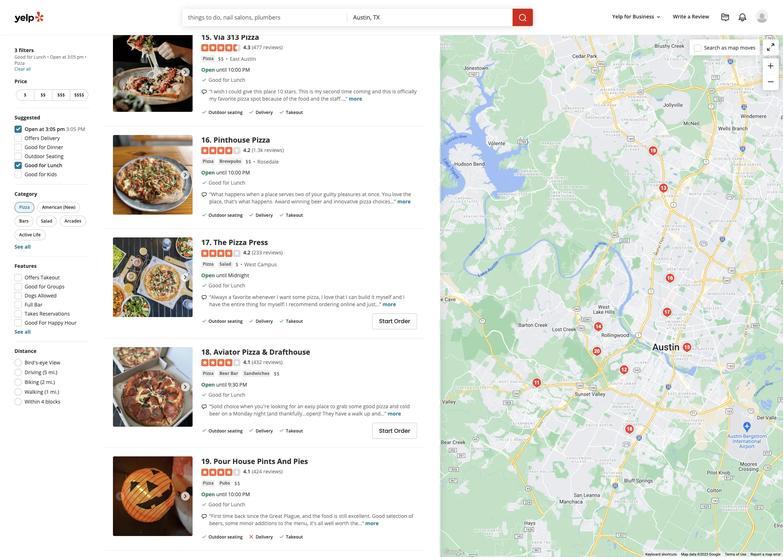 Task type: locate. For each thing, give the bounding box(es) containing it.
1 4.1 star rating image from the top
[[202, 360, 241, 367]]

pizza down give
[[238, 95, 250, 102]]

15
[[202, 32, 210, 42]]

1 see all button from the top
[[14, 244, 31, 250]]

reviews) up rosedale at the left
[[265, 147, 284, 154]]

start order link for aviator pizza & drafthouse
[[373, 423, 418, 439]]

reviews) down pints
[[264, 469, 283, 476]]

0 horizontal spatial $
[[24, 92, 26, 98]]

. left aviator
[[210, 348, 212, 357]]

1 horizontal spatial bar
[[231, 371, 238, 377]]

4.3 star rating image
[[202, 44, 241, 52]]

2 vertical spatial at
[[362, 191, 367, 198]]

good up ""solid"
[[209, 392, 222, 399]]

still
[[339, 513, 347, 520]]

None search field
[[182, 9, 535, 26]]

4.1 star rating image for pour house pints and pies
[[202, 469, 241, 477]]

austin
[[241, 56, 256, 62]]

time inside "i wish i could give this place 10 stars. this is my second time coming and this is officially my favorite pizza spot because of the food and the staff.…"
[[342, 88, 352, 95]]

1 vertical spatial see all
[[14, 329, 31, 336]]

1 vertical spatial at
[[39, 126, 44, 133]]

1 vertical spatial beer
[[209, 411, 220, 418]]

1 see all from the top
[[14, 244, 31, 250]]

16 checkmark v2 image
[[249, 3, 255, 9], [279, 3, 285, 9], [202, 77, 207, 83], [249, 109, 255, 115], [279, 109, 285, 115], [249, 212, 255, 218], [279, 212, 285, 218], [202, 319, 207, 324], [249, 428, 255, 434], [279, 428, 285, 434], [202, 502, 207, 508], [202, 534, 207, 540]]

place up because
[[264, 88, 276, 95]]

0 vertical spatial mi.)
[[48, 369, 57, 376]]

until for pour
[[216, 491, 227, 498]]

1 see from the top
[[14, 244, 23, 250]]

3 10:00 from the top
[[228, 491, 241, 498]]

0 vertical spatial time
[[342, 88, 352, 95]]

at inside "what happens when a place serves two of your guilty pleasures at once. you love the place, that's what happens. award winning beer and innovative pizza choices…"
[[362, 191, 367, 198]]

beer inside "solid choice when you're looking for an easy place to grab some good pizza and cold beer on a monday night (and thankfully...open)!  they have a walk up and…"
[[209, 411, 220, 418]]

1 horizontal spatial map
[[766, 553, 773, 557]]

search image
[[519, 13, 528, 22]]

1 offers from the top
[[25, 135, 39, 142]]

2 4.2 star rating image from the top
[[202, 250, 241, 257]]

for down the whenever
[[260, 301, 267, 308]]

1 horizontal spatial pour house pints and pies image
[[646, 144, 661, 158]]

terms
[[726, 553, 736, 557]]

1 4.1 from the top
[[244, 359, 251, 366]]

0 vertical spatial via 313 pizza image
[[113, 32, 193, 112]]

takeout
[[286, 3, 303, 9], [286, 110, 303, 116], [286, 212, 303, 219], [41, 274, 60, 281], [286, 319, 303, 325], [286, 428, 303, 434], [286, 535, 303, 541]]

0 vertical spatial start order link
[[373, 0, 418, 14]]

pm for aviator
[[240, 382, 247, 389]]

open for 16
[[202, 169, 215, 176]]

1 16 speech v2 image from the top
[[202, 89, 207, 95]]

0 vertical spatial to
[[331, 404, 336, 410]]

outdoor down wish
[[209, 110, 227, 116]]

10:00 down east
[[228, 66, 241, 73]]

see all button for category
[[14, 244, 31, 250]]

additions
[[255, 520, 277, 527]]

0 horizontal spatial bar
[[34, 302, 42, 308]]

drafthouse
[[270, 348, 311, 357]]

1 vertical spatial to
[[279, 520, 283, 527]]

just…"
[[367, 301, 382, 308]]

0 vertical spatial start order
[[379, 2, 411, 11]]

3 open until 10:00 pm from the top
[[202, 491, 250, 498]]

place up happens.
[[265, 191, 278, 198]]

the up additions
[[260, 513, 268, 520]]

pizza
[[238, 95, 250, 102], [360, 198, 372, 205], [377, 404, 389, 410]]

i right myself
[[404, 294, 405, 301]]

more for pints
[[366, 520, 379, 527]]

the inside "what happens when a place serves two of your guilty pleasures at once. you love the place, that's what happens. award winning beer and innovative pizza choices…"
[[404, 191, 412, 198]]

0 vertical spatial favorite
[[218, 95, 236, 102]]

open for 19
[[202, 491, 215, 498]]

night
[[254, 411, 266, 418]]

keyboard shortcuts button
[[646, 553, 678, 558]]

0 vertical spatial pm
[[77, 54, 84, 60]]

outdoor seating down 'on'
[[209, 428, 243, 434]]

2 see from the top
[[14, 329, 23, 336]]

1 until from the top
[[216, 66, 227, 73]]

offers up good for dinner
[[25, 135, 39, 142]]

none field find
[[188, 13, 342, 21]]

reviews) for 19 . pour house pints and pies
[[264, 469, 283, 476]]

have down "always
[[209, 301, 221, 308]]

6 outdoor seating from the top
[[209, 535, 243, 541]]

beers,
[[209, 520, 224, 527]]

16 speech v2 image for 16
[[202, 192, 207, 198]]

thankfully...open)!
[[279, 411, 322, 418]]

i fratelli pizza north - austin image
[[657, 181, 671, 196]]

5 slideshow element from the top
[[113, 457, 193, 537]]

report a map error link
[[752, 553, 782, 557]]

$$$$
[[74, 92, 84, 98]]

3 pizza link from the top
[[202, 261, 215, 268]]

1 horizontal spatial at
[[62, 54, 66, 60]]

offers for offers delivery
[[25, 135, 39, 142]]

good for lunch up "first
[[209, 502, 246, 508]]

all right clear
[[26, 66, 31, 72]]

3 start order link from the top
[[373, 423, 418, 439]]

1 start order link from the top
[[373, 0, 418, 14]]

house
[[233, 457, 255, 467]]

pizza link
[[202, 55, 215, 62], [202, 158, 215, 165], [202, 261, 215, 268], [202, 371, 215, 378], [202, 480, 215, 487]]

1 previous image from the top
[[116, 171, 125, 179]]

0 vertical spatial offers
[[25, 135, 39, 142]]

1 horizontal spatial salad
[[220, 261, 231, 267]]

2 vertical spatial start order
[[379, 427, 411, 436]]

4.2 for the
[[244, 250, 251, 256]]

outdoor seating up 15 . via 313 pizza
[[209, 3, 243, 9]]

via 313 pizza image
[[113, 32, 193, 112], [530, 376, 545, 391]]

order for the pizza press
[[395, 318, 411, 326]]

16 chevron down v2 image
[[656, 14, 662, 20]]

as
[[722, 44, 728, 51]]

choices…"
[[373, 198, 396, 205]]

map for moves
[[729, 44, 740, 51]]

favorite
[[218, 95, 236, 102], [233, 294, 251, 301]]

2 none field from the left
[[354, 13, 507, 21]]

pinthouse pizza image
[[663, 271, 678, 286]]

1 horizontal spatial time
[[342, 88, 352, 95]]

lunch for 17
[[231, 282, 246, 289]]

spot
[[251, 95, 261, 102]]

0 horizontal spatial time
[[223, 513, 233, 520]]

1 horizontal spatial none field
[[354, 13, 507, 21]]

1 start order from the top
[[379, 2, 411, 11]]

of right two
[[306, 191, 311, 198]]

reviews) for 18 . aviator pizza & drafthouse
[[264, 359, 283, 366]]

next image for 19 . pour house pints and pies
[[181, 493, 190, 501]]

16 speech v2 image left "always
[[202, 295, 207, 301]]

5 until from the top
[[216, 491, 227, 498]]

a inside "always a favorite whenever i want some pizza, i love that i can build it myself and i have the entire thing for myself! i recommend ordering online and just…"
[[229, 294, 232, 301]]

favorite down wish
[[218, 95, 236, 102]]

1 vertical spatial love
[[324, 294, 334, 301]]

salad
[[41, 218, 52, 224], [220, 261, 231, 267]]

pizza down the once.
[[360, 198, 372, 205]]

0 horizontal spatial have
[[209, 301, 221, 308]]

2 4.1 from the top
[[244, 469, 251, 476]]

pizza button down 16
[[202, 158, 215, 165]]

16 . pinthouse pizza
[[202, 135, 270, 145]]

5 . from the top
[[210, 457, 212, 467]]

kids
[[47, 171, 57, 178]]

(1.3k
[[252, 147, 263, 154]]

good for lunch
[[209, 77, 246, 83], [25, 162, 62, 169], [209, 179, 246, 186], [209, 282, 246, 289], [209, 392, 246, 399], [209, 502, 246, 508]]

pubs
[[220, 481, 230, 487]]

place inside "solid choice when you're looking for an easy place to grab some good pizza and cold beer on a monday night (and thankfully...open)!  they have a walk up and…"
[[317, 404, 329, 410]]

when inside "what happens when a place serves two of your guilty pleasures at once. you love the place, that's what happens. award winning beer and innovative pizza choices…"
[[247, 191, 260, 198]]

mi.) right (2
[[46, 379, 55, 386]]

pizza link left beer
[[202, 371, 215, 378]]

pizza button for 16
[[202, 158, 215, 165]]

a up happens.
[[261, 191, 264, 198]]

see down active
[[14, 244, 23, 250]]

beer down your
[[312, 198, 322, 205]]

pm right '9:30'
[[240, 382, 247, 389]]

16 speech v2 image
[[202, 89, 207, 95], [202, 192, 207, 198], [202, 514, 207, 520]]

for right yelp
[[625, 13, 632, 20]]

write
[[674, 13, 687, 20]]

delivery down open at 3:05 pm 3:05 pm
[[41, 135, 60, 142]]

2 next image from the top
[[181, 171, 190, 179]]

19 . pour house pints and pies
[[202, 457, 308, 467]]

takes
[[25, 311, 38, 318]]

0 vertical spatial 16 speech v2 image
[[202, 89, 207, 95]]

1 vertical spatial pm
[[57, 126, 65, 133]]

lunch down '9:30'
[[231, 392, 246, 399]]

open until 10:00 pm
[[202, 66, 250, 73], [202, 169, 250, 176], [202, 491, 250, 498]]

lunch up happens
[[231, 179, 246, 186]]

could
[[229, 88, 242, 95]]

dogs
[[25, 293, 37, 299]]

at up price group
[[62, 54, 66, 60]]

1 vertical spatial favorite
[[233, 294, 251, 301]]

1 horizontal spatial to
[[331, 404, 336, 410]]

slideshow element for 18
[[113, 348, 193, 427]]

2 start from the top
[[379, 318, 393, 326]]

some up recommend
[[293, 294, 306, 301]]

at left the once.
[[362, 191, 367, 198]]

active
[[19, 232, 32, 238]]

map for error
[[766, 553, 773, 557]]

see for category
[[14, 244, 23, 250]]

see all button down active
[[14, 244, 31, 250]]

minor
[[240, 520, 254, 527]]

0 horizontal spatial love
[[324, 294, 334, 301]]

press
[[249, 238, 268, 248]]

previous image for 16
[[116, 171, 125, 179]]

4.3 (477 reviews)
[[244, 44, 283, 51]]

start
[[379, 2, 393, 11], [379, 318, 393, 326], [379, 427, 393, 436]]

1 vertical spatial start order
[[379, 318, 411, 326]]

1 horizontal spatial salad button
[[218, 261, 233, 268]]

some inside "first time back since the great plague, and the food is still excellent. good selection of beers, some minor additions to the menu, it's all well worth the…"
[[225, 520, 238, 527]]

aviator pizza & drafthouse image
[[113, 348, 193, 427], [623, 423, 637, 437]]

1 vertical spatial 4.1 star rating image
[[202, 469, 241, 477]]

1 vertical spatial open until 10:00 pm
[[202, 169, 250, 176]]

0 vertical spatial food
[[299, 95, 310, 102]]

2 10:00 from the top
[[228, 169, 241, 176]]

1 vertical spatial when
[[241, 404, 254, 410]]

previous image
[[116, 68, 125, 76], [116, 273, 125, 282]]

3 16 speech v2 image from the top
[[202, 514, 207, 520]]

is inside "first time back since the great plague, and the food is still excellent. good selection of beers, some minor additions to the menu, it's all well worth the…"
[[334, 513, 338, 520]]

outdoor down "always
[[209, 319, 227, 325]]

1 vertical spatial some
[[349, 404, 362, 410]]

pizza button left pubs button
[[202, 480, 215, 487]]

4 slideshow element from the top
[[113, 348, 193, 427]]

1 16 speech v2 image from the top
[[202, 295, 207, 301]]

map data ©2023 google
[[682, 553, 721, 557]]

3 . from the top
[[210, 238, 212, 248]]

(477
[[252, 44, 262, 51]]

place inside "i wish i could give this place 10 stars. this is my second time coming and this is officially my favorite pizza spot because of the food and the staff.…"
[[264, 88, 276, 95]]

2 see all from the top
[[14, 329, 31, 336]]

notifications image
[[739, 13, 748, 22]]

16 speech v2 image for 18
[[202, 405, 207, 410]]

filters
[[19, 47, 34, 54]]

good for lunch for 19
[[209, 502, 246, 508]]

price
[[14, 78, 27, 85]]

good down 3
[[14, 54, 26, 60]]

3 until from the top
[[216, 272, 227, 279]]

happens
[[225, 191, 246, 198]]

0 horizontal spatial is
[[310, 88, 314, 95]]

2 horizontal spatial pizza
[[377, 404, 389, 410]]

more for press
[[383, 301, 396, 308]]

pizza link for 16
[[202, 158, 215, 165]]

easy
[[305, 404, 316, 410]]

1 next image from the top
[[181, 68, 190, 76]]

0 horizontal spatial none field
[[188, 13, 342, 21]]

guilty
[[324, 191, 337, 198]]

5 pizza link from the top
[[202, 480, 215, 487]]

2 4.2 from the top
[[244, 250, 251, 256]]

2 4.1 star rating image from the top
[[202, 469, 241, 477]]

american (new) button
[[37, 202, 80, 213]]

lunch down filters
[[34, 54, 46, 60]]

for inside "solid choice when you're looking for an easy place to grab some good pizza and cold beer on a monday night (and thankfully...open)!  they have a walk up and…"
[[290, 404, 296, 410]]

2 start order from the top
[[379, 318, 411, 326]]

1 pizza link from the top
[[202, 55, 215, 62]]

previous image
[[116, 171, 125, 179], [116, 383, 125, 392], [116, 493, 125, 501]]

reviews) for 15 . via 313 pizza
[[264, 44, 283, 51]]

option group
[[12, 348, 90, 408]]

outdoor seating down beers,
[[209, 535, 243, 541]]

Find text field
[[188, 13, 342, 21]]

0 horizontal spatial some
[[225, 520, 238, 527]]

when
[[247, 191, 260, 198], [241, 404, 254, 410]]

a inside "what happens when a place serves two of your guilty pleasures at once. you love the place, that's what happens. award winning beer and innovative pizza choices…"
[[261, 191, 264, 198]]

i right wish
[[226, 88, 228, 95]]

4 next image from the top
[[181, 493, 190, 501]]

until down brewpubs button
[[216, 169, 227, 176]]

full bar
[[25, 302, 42, 308]]

pinthouse pizza image
[[113, 135, 193, 215]]

good for dinner
[[25, 144, 63, 151]]

3 slideshow element from the top
[[113, 238, 193, 318]]

3 next image from the top
[[181, 273, 190, 282]]

sandwiches link
[[243, 371, 271, 378]]

salad up open until midnight
[[220, 261, 231, 267]]

0 vertical spatial previous image
[[116, 171, 125, 179]]

1 vertical spatial 16 speech v2 image
[[202, 405, 207, 410]]

good for lunch for 18
[[209, 392, 246, 399]]

more down myself
[[383, 301, 396, 308]]

mi.) for biking (2 mi.)
[[46, 379, 55, 386]]

1 previous image from the top
[[116, 68, 125, 76]]

offers delivery
[[25, 135, 60, 142]]

takeout down stars.
[[286, 110, 303, 116]]

time
[[342, 88, 352, 95], [223, 513, 233, 520]]

2 16 speech v2 image from the top
[[202, 192, 207, 198]]

next image
[[181, 68, 190, 76], [181, 171, 190, 179], [181, 273, 190, 282], [181, 493, 190, 501]]

a right write
[[688, 13, 691, 20]]

(233
[[252, 250, 262, 256]]

1 vertical spatial pizza
[[360, 198, 372, 205]]

terms of use link
[[726, 553, 747, 557]]

open right next image
[[202, 382, 215, 389]]

start for 17 . the pizza press
[[379, 318, 393, 326]]

good down offers delivery
[[25, 144, 38, 151]]

1 horizontal spatial have
[[336, 411, 347, 418]]

more link for press
[[383, 301, 396, 308]]

to inside "solid choice when you're looking for an easy place to grab some good pizza and cold beer on a monday night (and thankfully...open)!  they have a walk up and…"
[[331, 404, 336, 410]]

1 4.2 from the top
[[244, 147, 251, 154]]

reviews) for 17 . the pizza press
[[264, 250, 283, 256]]

2 vertical spatial 16 speech v2 image
[[202, 514, 207, 520]]

2 previous image from the top
[[116, 383, 125, 392]]

you're
[[255, 404, 270, 410]]

$$ for 15 . via 313 pizza
[[218, 56, 224, 62]]

for down filters
[[27, 54, 33, 60]]

all
[[26, 66, 31, 72], [25, 244, 31, 250], [25, 329, 31, 336], [318, 520, 324, 527]]

1 vertical spatial offers
[[25, 274, 39, 281]]

2 horizontal spatial some
[[349, 404, 362, 410]]

2 vertical spatial open until 10:00 pm
[[202, 491, 250, 498]]

2 order from the top
[[395, 318, 411, 326]]

staff.…"
[[330, 95, 348, 102]]

10:00 down brewpubs link
[[228, 169, 241, 176]]

group
[[764, 58, 780, 90], [12, 114, 90, 181], [13, 191, 90, 251], [12, 263, 90, 336]]

6 seating from the top
[[228, 535, 243, 541]]

for up happens
[[223, 179, 230, 186]]

thing
[[246, 301, 259, 308]]

16 checkmark v2 image
[[202, 3, 207, 9], [202, 109, 207, 115], [202, 180, 207, 186], [202, 212, 207, 218], [202, 283, 207, 289], [249, 319, 255, 324], [279, 319, 285, 324], [202, 393, 207, 398], [202, 428, 207, 434], [279, 534, 285, 540]]

some inside "solid choice when you're looking for an easy place to grab some good pizza and cold beer on a monday night (and thankfully...open)!  they have a walk up and…"
[[349, 404, 362, 410]]

slideshow element for 15
[[113, 32, 193, 112]]

4.2 star rating image down the
[[202, 250, 241, 257]]

salad button down american
[[36, 216, 57, 227]]

2 16 speech v2 image from the top
[[202, 405, 207, 410]]

2 vertical spatial some
[[225, 520, 238, 527]]

1 10:00 from the top
[[228, 66, 241, 73]]

. for 18
[[210, 348, 212, 357]]

"what happens when a place serves two of your guilty pleasures at once. you love the place, that's what happens. award winning beer and innovative pizza choices…"
[[209, 191, 412, 205]]

1 open until 10:00 pm from the top
[[202, 66, 250, 73]]

1 horizontal spatial via 313 pizza image
[[530, 376, 545, 391]]

4.1 for pizza
[[244, 359, 251, 366]]

1 vertical spatial see
[[14, 329, 23, 336]]

1 vertical spatial food
[[322, 513, 333, 520]]

0 vertical spatial 4.2 star rating image
[[202, 147, 241, 154]]

0 vertical spatial 4.2
[[244, 147, 251, 154]]

. left the
[[210, 238, 212, 248]]

. for 17
[[210, 238, 212, 248]]

option group containing distance
[[12, 348, 90, 408]]

bar
[[34, 302, 42, 308], [231, 371, 238, 377]]

outdoor seating down that's
[[209, 212, 243, 219]]

0 vertical spatial bar
[[34, 302, 42, 308]]

1 vertical spatial salad button
[[218, 261, 233, 268]]

pizza button up bars
[[14, 202, 34, 213]]

at inside 3 filters good for lunch • open at 3:05 pm • pizza clear all
[[62, 54, 66, 60]]

1 horizontal spatial •
[[85, 54, 87, 60]]

pizza up 4.2 (1.3k reviews)
[[252, 135, 270, 145]]

salad button up open until midnight
[[218, 261, 233, 268]]

slideshow element for 19
[[113, 457, 193, 537]]

takeout down recommend
[[286, 319, 303, 325]]

all inside 3 filters good for lunch • open at 3:05 pm • pizza clear all
[[26, 66, 31, 72]]

0 vertical spatial see all button
[[14, 244, 31, 250]]

have inside "solid choice when you're looking for an easy place to grab some good pizza and cold beer on a monday night (and thankfully...open)!  they have a walk up and…"
[[336, 411, 347, 418]]

slideshow element
[[113, 32, 193, 112], [113, 135, 193, 215], [113, 238, 193, 318], [113, 348, 193, 427], [113, 457, 193, 537]]

this up the spot
[[254, 88, 263, 95]]

open up price group
[[50, 54, 61, 60]]

1 vertical spatial map
[[766, 553, 773, 557]]

0 vertical spatial beer
[[312, 198, 322, 205]]

16 speech v2 image left "what
[[202, 192, 207, 198]]

0 horizontal spatial my
[[209, 95, 217, 102]]

pubs button
[[218, 480, 232, 487]]

2 vertical spatial pizza
[[377, 404, 389, 410]]

3 previous image from the top
[[116, 493, 125, 501]]

next image for 17 . the pizza press
[[181, 273, 190, 282]]

see all button
[[14, 244, 31, 250], [14, 329, 31, 336]]

3
[[14, 47, 17, 54]]

seating down monday
[[228, 428, 243, 434]]

4.1 star rating image
[[202, 360, 241, 367], [202, 469, 241, 477]]

2 pizza link from the top
[[202, 158, 215, 165]]

2 vertical spatial previous image
[[116, 493, 125, 501]]

start order for the pizza press
[[379, 318, 411, 326]]

1 4.2 star rating image from the top
[[202, 147, 241, 154]]

mi.) right (1
[[50, 389, 59, 396]]

lunch up back
[[231, 502, 246, 508]]

next image
[[181, 383, 190, 392]]

1 vertical spatial have
[[336, 411, 347, 418]]

1 vertical spatial pour house pints and pies image
[[113, 457, 193, 537]]

and left cold
[[390, 404, 399, 410]]

5 seating from the top
[[228, 428, 243, 434]]

outdoor seating
[[209, 3, 243, 9], [209, 110, 243, 116], [209, 212, 243, 219], [209, 319, 243, 325], [209, 428, 243, 434], [209, 535, 243, 541]]

food down this
[[299, 95, 310, 102]]

within 4 blocks
[[25, 399, 60, 406]]

1 horizontal spatial pizza
[[360, 198, 372, 205]]

my down "i
[[209, 95, 217, 102]]

4 pizza link from the top
[[202, 371, 215, 378]]

5 outdoor seating from the top
[[209, 428, 243, 434]]

0 vertical spatial see
[[14, 244, 23, 250]]

0 horizontal spatial map
[[729, 44, 740, 51]]

1 horizontal spatial the pizza press image
[[661, 306, 675, 320]]

4.2 star rating image for the
[[202, 250, 241, 257]]

4.2 star rating image for pinthouse
[[202, 147, 241, 154]]

1 vertical spatial bar
[[231, 371, 238, 377]]

1 horizontal spatial love
[[393, 191, 402, 198]]

2 slideshow element from the top
[[113, 135, 193, 215]]

pizza link for 19
[[202, 480, 215, 487]]

see all for category
[[14, 244, 31, 250]]

open until 10:00 pm down east
[[202, 66, 250, 73]]

0 vertical spatial 4.1 star rating image
[[202, 360, 241, 367]]

food inside "i wish i could give this place 10 stars. this is my second time coming and this is officially my favorite pizza spot because of the food and the staff.…"
[[299, 95, 310, 102]]

christina o. image
[[756, 10, 769, 23]]

0 horizontal spatial salad button
[[36, 216, 57, 227]]

arcades
[[65, 218, 81, 224]]

2 open until 10:00 pm from the top
[[202, 169, 250, 176]]

previous image for 19
[[116, 493, 125, 501]]

pm
[[243, 66, 250, 73], [78, 126, 85, 133], [243, 169, 250, 176], [240, 382, 247, 389], [243, 491, 250, 498]]

4.1 star rating image down pour
[[202, 469, 241, 477]]

1 vertical spatial my
[[209, 95, 217, 102]]

1 vertical spatial 10:00
[[228, 169, 241, 176]]

walk
[[352, 411, 363, 418]]

a up entire at bottom left
[[229, 294, 232, 301]]

0 vertical spatial some
[[293, 294, 306, 301]]

great
[[270, 513, 283, 520]]

None field
[[188, 13, 342, 21], [354, 13, 507, 21]]

until for aviator
[[216, 382, 227, 389]]

1 . from the top
[[210, 32, 212, 42]]

delivery
[[256, 3, 273, 9], [256, 110, 273, 116], [41, 135, 60, 142], [256, 212, 273, 219], [256, 319, 273, 325], [256, 428, 273, 434], [256, 535, 273, 541]]

open inside 3 filters good for lunch • open at 3:05 pm • pizza clear all
[[50, 54, 61, 60]]

3 start order from the top
[[379, 427, 411, 436]]

3 order from the top
[[395, 427, 411, 436]]

4.1 (432 reviews)
[[244, 359, 283, 366]]

0 horizontal spatial to
[[279, 520, 283, 527]]

1 vertical spatial 4.1
[[244, 469, 251, 476]]

4.1 for house
[[244, 469, 251, 476]]

2 see all button from the top
[[14, 329, 31, 336]]

1 vertical spatial order
[[395, 318, 411, 326]]

0 vertical spatial order
[[395, 2, 411, 11]]

4.2 star rating image
[[202, 147, 241, 154], [202, 250, 241, 257]]

when inside "solid choice when you're looking for an easy place to grab some good pizza and cold beer on a monday night (and thankfully...open)!  they have a walk up and…"
[[241, 404, 254, 410]]

0 horizontal spatial at
[[39, 126, 44, 133]]

see
[[14, 244, 23, 250], [14, 329, 23, 336]]

$$ for 19 . pour house pints and pies
[[235, 481, 240, 487]]

bar inside button
[[231, 371, 238, 377]]

next image for 16 . pinthouse pizza
[[181, 171, 190, 179]]

1 slideshow element from the top
[[113, 32, 193, 112]]

grab
[[337, 404, 348, 410]]

2 start order link from the top
[[373, 314, 418, 330]]

until for pinthouse
[[216, 169, 227, 176]]

4 until from the top
[[216, 382, 227, 389]]

and inside "first time back since the great plague, and the food is still excellent. good selection of beers, some minor additions to the menu, it's all well worth the…"
[[303, 513, 312, 520]]

mi.) for driving (5 mi.)
[[48, 369, 57, 376]]

1 horizontal spatial some
[[293, 294, 306, 301]]

the pizza press image
[[113, 238, 193, 318], [661, 306, 675, 320]]

0 vertical spatial start
[[379, 2, 393, 11]]

3 start from the top
[[379, 427, 393, 436]]

of inside "first time back since the great plague, and the food is still excellent. good selection of beers, some minor additions to the menu, it's all well worth the…"
[[409, 513, 414, 520]]

16 close v2 image
[[249, 534, 255, 540]]

pizza inside "what happens when a place serves two of your guilty pleasures at once. you love the place, that's what happens. award winning beer and innovative pizza choices…"
[[360, 198, 372, 205]]

price group
[[14, 78, 90, 102]]

1 vertical spatial start order link
[[373, 314, 418, 330]]

map right as on the right of page
[[729, 44, 740, 51]]

1 outdoor seating from the top
[[209, 3, 243, 9]]

this left "officially"
[[383, 88, 391, 95]]

2 previous image from the top
[[116, 273, 125, 282]]

4.1 left (432
[[244, 359, 251, 366]]

more
[[349, 95, 363, 102], [398, 198, 411, 205], [383, 301, 396, 308], [388, 411, 402, 418], [366, 520, 379, 527]]

all down takes
[[25, 329, 31, 336]]

to
[[331, 404, 336, 410], [279, 520, 283, 527]]

1 vertical spatial previous image
[[116, 273, 125, 282]]

2 vertical spatial mi.)
[[50, 389, 59, 396]]

projects image
[[722, 13, 730, 22]]

keyboard
[[646, 553, 661, 557]]

0 vertical spatial $
[[24, 92, 26, 98]]

walking (1 mi.)
[[25, 389, 59, 396]]

pizza inside 3 filters good for lunch • open at 3:05 pm • pizza clear all
[[14, 60, 25, 66]]

pizza right the
[[229, 238, 247, 248]]

0 vertical spatial pizza
[[238, 95, 250, 102]]

start for 18 . aviator pizza & drafthouse
[[379, 427, 393, 436]]

reviews) for 16 . pinthouse pizza
[[265, 147, 284, 154]]

to inside "first time back since the great plague, and the food is still excellent. good selection of beers, some minor additions to the menu, it's all well worth the…"
[[279, 520, 283, 527]]

$$ left $$$ button
[[41, 92, 46, 98]]

open until 10:00 pm down brewpubs link
[[202, 169, 250, 176]]

2 until from the top
[[216, 169, 227, 176]]

stars.
[[285, 88, 298, 95]]

17 . the pizza press
[[202, 238, 268, 248]]

2 . from the top
[[210, 135, 212, 145]]

0 horizontal spatial aviator pizza & drafthouse image
[[113, 348, 193, 427]]

pour house pints and pies image
[[646, 144, 661, 158], [113, 457, 193, 537]]

3 seating from the top
[[228, 212, 243, 219]]

see all button for features
[[14, 329, 31, 336]]

16 speech v2 image
[[202, 295, 207, 301], [202, 405, 207, 410]]

pm for pour
[[243, 491, 250, 498]]

open up "what
[[202, 169, 215, 176]]

award
[[275, 198, 290, 205]]

the
[[290, 95, 297, 102], [321, 95, 329, 102], [404, 191, 412, 198], [222, 301, 230, 308], [260, 513, 268, 520], [313, 513, 321, 520], [285, 520, 293, 527]]

2 offers from the top
[[25, 274, 39, 281]]

4 . from the top
[[210, 348, 212, 357]]

brewpubs link
[[218, 158, 243, 165]]

2 vertical spatial start order link
[[373, 423, 418, 439]]

.
[[210, 32, 212, 42], [210, 135, 212, 145], [210, 238, 212, 248], [210, 348, 212, 357], [210, 457, 212, 467]]

1 none field from the left
[[188, 13, 342, 21]]

0 horizontal spatial •
[[47, 54, 49, 60]]

0 horizontal spatial food
[[299, 95, 310, 102]]

start order for aviator pizza & drafthouse
[[379, 427, 411, 436]]

mi.) for walking (1 mi.)
[[50, 389, 59, 396]]



Task type: vqa. For each thing, say whether or not it's contained in the screenshot.
the Aviator Pizza & Drafthouse link
yes



Task type: describe. For each thing, give the bounding box(es) containing it.
dinner
[[47, 144, 63, 151]]

start order link for the pizza press
[[373, 314, 418, 330]]

for down offers delivery
[[39, 144, 46, 151]]

for down offers takeout on the left of the page
[[39, 283, 46, 290]]

pm for via
[[243, 66, 250, 73]]

slideshow element for 17
[[113, 238, 193, 318]]

pm down the $$$$
[[78, 126, 85, 133]]

outdoor down 'on'
[[209, 428, 227, 434]]

bird's-
[[25, 360, 40, 366]]

the inside "always a favorite whenever i want some pizza, i love that i can build it myself and i have the entire thing for myself! i recommend ordering online and just…"
[[222, 301, 230, 308]]

second
[[324, 88, 340, 95]]

1 seating from the top
[[228, 3, 243, 9]]

&
[[262, 348, 268, 357]]

bars button
[[14, 216, 33, 227]]

pm inside 3 filters good for lunch • open at 3:05 pm • pizza clear all
[[77, 54, 84, 60]]

1 vertical spatial via 313 pizza image
[[530, 376, 545, 391]]

group containing suggested
[[12, 114, 90, 181]]

menu,
[[294, 520, 309, 527]]

for down open until 9:30 pm
[[223, 392, 230, 399]]

for inside "always a favorite whenever i want some pizza, i love that i can build it myself and i have the entire thing for myself! i recommend ordering online and just…"
[[260, 301, 267, 308]]

features
[[14, 263, 37, 270]]

(and
[[267, 411, 278, 418]]

is for via 313 pizza
[[310, 88, 314, 95]]

0 horizontal spatial the pizza press image
[[113, 238, 193, 318]]

"always a favorite whenever i want some pizza, i love that i can build it myself and i have the entire thing for myself! i recommend ordering online and just…"
[[209, 294, 405, 308]]

open inside "group"
[[25, 126, 38, 133]]

west
[[245, 261, 256, 268]]

open for 17
[[202, 272, 215, 279]]

pizza up (432
[[242, 348, 261, 357]]

4 seating from the top
[[228, 319, 243, 325]]

when for pinthouse
[[247, 191, 260, 198]]

takeout down thankfully...open)!
[[286, 428, 303, 434]]

good inside "first time back since the great plague, and the food is still excellent. good selection of beers, some minor additions to the menu, it's all well worth the…"
[[372, 513, 385, 520]]

view
[[49, 360, 60, 366]]

pm for pinthouse
[[243, 169, 250, 176]]

pizza,
[[307, 294, 320, 301]]

more right choices…"
[[398, 198, 411, 205]]

on
[[222, 411, 228, 418]]

open for 15
[[202, 66, 215, 73]]

lunch for 19
[[231, 502, 246, 508]]

giovanni's pizza stand image
[[617, 363, 632, 378]]

pizza button for 18
[[202, 371, 215, 378]]

pizza up the 4.3
[[241, 32, 259, 42]]

good for lunch for 17
[[209, 282, 246, 289]]

10:00 for pizza
[[228, 169, 241, 176]]

offers for offers takeout
[[25, 274, 39, 281]]

clear
[[14, 66, 25, 72]]

yelp for business
[[613, 13, 655, 20]]

(5
[[43, 369, 47, 376]]

all down active life button
[[25, 244, 31, 250]]

good up 'category'
[[25, 171, 38, 178]]

1 horizontal spatial aviator pizza & drafthouse image
[[623, 423, 637, 437]]

officially
[[398, 88, 417, 95]]

group containing features
[[12, 263, 90, 336]]

when for aviator
[[241, 404, 254, 410]]

beer inside "what happens when a place serves two of your guilty pleasures at once. you love the place, that's what happens. award winning beer and innovative pizza choices…"
[[312, 198, 322, 205]]

0 horizontal spatial via 313 pizza image
[[113, 32, 193, 112]]

takeout up groups
[[41, 274, 60, 281]]

good for lunch down outdoor seating
[[25, 162, 62, 169]]

$$ for 18 . aviator pizza & drafthouse
[[274, 371, 280, 378]]

good up good for kids
[[25, 162, 38, 169]]

and down build
[[357, 301, 366, 308]]

the down "plague," in the bottom of the page
[[285, 520, 293, 527]]

sandwiches button
[[243, 371, 271, 378]]

within
[[25, 399, 40, 406]]

more link for &
[[388, 411, 402, 418]]

lunch for 16
[[231, 179, 246, 186]]

beer bar
[[220, 371, 238, 377]]

4
[[41, 399, 44, 406]]

for up wish
[[223, 77, 230, 83]]

pizza down 4.3 star rating image at the left of page
[[203, 56, 214, 62]]

open until 10:00 pm for pinthouse
[[202, 169, 250, 176]]

17
[[202, 238, 210, 248]]

place,
[[209, 198, 223, 205]]

15 . via 313 pizza
[[202, 32, 259, 42]]

via 313 pizza link
[[214, 32, 259, 42]]

online
[[341, 301, 356, 308]]

have inside "always a favorite whenever i want some pizza, i love that i can build it myself and i have the entire thing for myself! i recommend ordering online and just…"
[[209, 301, 221, 308]]

love inside "what happens when a place serves two of your guilty pleasures at once. you love the place, that's what happens. award winning beer and innovative pizza choices…"
[[393, 191, 402, 198]]

takeout down menu,
[[286, 535, 303, 541]]

innovative
[[334, 198, 359, 205]]

bars
[[19, 218, 29, 224]]

0 horizontal spatial pour house pints and pies image
[[113, 457, 193, 537]]

map region
[[397, 33, 784, 558]]

see all for features
[[14, 329, 31, 336]]

of left use
[[737, 553, 740, 557]]

10:00 for house
[[228, 491, 241, 498]]

1 start from the top
[[379, 2, 393, 11]]

driving
[[25, 369, 41, 376]]

2 this from the left
[[383, 88, 391, 95]]

for left kids
[[39, 171, 46, 178]]

$$ button
[[34, 90, 52, 101]]

this
[[299, 88, 309, 95]]

pies
[[294, 457, 308, 467]]

pizza button down 4.3 star rating image at the left of page
[[202, 55, 215, 62]]

bar for full bar
[[34, 302, 42, 308]]

pizza button for 19
[[202, 480, 215, 487]]

search as map moves
[[705, 44, 756, 51]]

for inside 3 filters good for lunch • open at 3:05 pm • pizza clear all
[[27, 54, 33, 60]]

good up "first
[[209, 502, 222, 508]]

delivery up find text field at the left of page
[[256, 3, 273, 9]]

more for &
[[388, 411, 402, 418]]

arcades button
[[60, 216, 86, 227]]

happens.
[[252, 198, 274, 205]]

2 • from the left
[[85, 54, 87, 60]]

Near text field
[[354, 13, 507, 21]]

1 this from the left
[[254, 88, 263, 95]]

of inside "what happens when a place serves two of your guilty pleasures at once. you love the place, that's what happens. award winning beer and innovative pizza choices…"
[[306, 191, 311, 198]]

10:00 for 313
[[228, 66, 241, 73]]

pizza left salad link
[[203, 261, 214, 267]]

order for aviator pizza & drafthouse
[[395, 427, 411, 436]]

outdoor down place,
[[209, 212, 227, 219]]

2 horizontal spatial is
[[393, 88, 396, 95]]

more link right choices…"
[[398, 198, 411, 205]]

back
[[235, 513, 246, 520]]

biking
[[25, 379, 39, 386]]

$$ for 16 . pinthouse pizza
[[246, 158, 252, 165]]

$ inside button
[[24, 92, 26, 98]]

active life
[[19, 232, 41, 238]]

a left walk
[[348, 411, 351, 418]]

favorite inside "always a favorite whenever i want some pizza, i love that i can build it myself and i have the entire thing for myself! i recommend ordering online and just…"
[[233, 294, 251, 301]]

good up "always
[[209, 282, 222, 289]]

see for features
[[14, 329, 23, 336]]

marye's gourmet pizza image
[[592, 320, 606, 335]]

pizza down 'category'
[[19, 204, 30, 211]]

a right report at right bottom
[[763, 553, 765, 557]]

1 horizontal spatial $
[[236, 261, 239, 268]]

pizza down 16
[[203, 158, 214, 165]]

3 filters good for lunch • open at 3:05 pm • pizza clear all
[[14, 47, 87, 72]]

16 speech v2 image for 17
[[202, 295, 207, 301]]

reservations
[[40, 311, 70, 318]]

4 outdoor seating from the top
[[209, 319, 243, 325]]

it's
[[310, 520, 317, 527]]

3 outdoor seating from the top
[[209, 212, 243, 219]]

4.2 (1.3k reviews)
[[244, 147, 284, 154]]

good inside 3 filters good for lunch • open at 3:05 pm • pizza clear all
[[14, 54, 26, 60]]

"i wish i could give this place 10 stars. this is my second time coming and this is officially my favorite pizza spot because of the food and the staff.…"
[[209, 88, 417, 102]]

pizza inside "solid choice when you're looking for an easy place to grab some good pizza and cold beer on a monday night (and thankfully...open)!  they have a walk up and…"
[[377, 404, 389, 410]]

good for lunch for 15
[[209, 77, 246, 83]]

$$ inside "button"
[[41, 92, 46, 98]]

. for 16
[[210, 135, 212, 145]]

10
[[278, 88, 283, 95]]

previous image for 17
[[116, 273, 125, 282]]

0 horizontal spatial salad
[[41, 218, 52, 224]]

a inside write a review link
[[688, 13, 691, 20]]

(432
[[252, 359, 262, 366]]

favorite inside "i wish i could give this place 10 stars. this is my second time coming and this is officially my favorite pizza spot because of the food and the staff.…"
[[218, 95, 236, 102]]

good down takes
[[25, 320, 38, 327]]

pour house pints and pies link
[[214, 457, 308, 467]]

$ button
[[16, 90, 34, 101]]

all inside "first time back since the great plague, and the food is still excellent. good selection of beers, some minor additions to the menu, it's all well worth the…"
[[318, 520, 324, 527]]

pizza link for 18
[[202, 371, 215, 378]]

outdoor down beers,
[[209, 535, 227, 541]]

a right 'on'
[[229, 411, 232, 418]]

pizza inside "i wish i could give this place 10 stars. this is my second time coming and this is officially my favorite pizza spot because of the food and the staff.…"
[[238, 95, 250, 102]]

more link for pints
[[366, 520, 379, 527]]

the down stars.
[[290, 95, 297, 102]]

16 speech v2 image for 15
[[202, 89, 207, 95]]

4.1 star rating image for aviator pizza & drafthouse
[[202, 360, 241, 367]]

the up the it's
[[313, 513, 321, 520]]

pubs link
[[218, 480, 232, 487]]

delivery down the 'myself!'
[[256, 319, 273, 325]]

1 • from the left
[[47, 54, 49, 60]]

driving (5 mi.)
[[25, 369, 57, 376]]

i up the 'myself!'
[[277, 294, 279, 301]]

time inside "first time back since the great plague, and the food is still excellent. good selection of beers, some minor additions to the menu, it's all well worth the…"
[[223, 513, 233, 520]]

none field the near
[[354, 13, 507, 21]]

0 vertical spatial salad button
[[36, 216, 57, 227]]

for down outdoor seating
[[39, 162, 46, 169]]

midnight
[[228, 272, 249, 279]]

two
[[296, 191, 304, 198]]

good up "i
[[209, 77, 222, 83]]

16 speech v2 image for 19
[[202, 514, 207, 520]]

food inside "first time back since the great plague, and the food is still excellent. good selection of beers, some minor additions to the menu, it's all well worth the…"
[[322, 513, 333, 520]]

more link for pizza
[[349, 95, 363, 102]]

full
[[25, 302, 33, 308]]

(424
[[252, 469, 262, 476]]

outdoor up via
[[209, 3, 227, 9]]

delivery right 16 close v2 'icon'
[[256, 535, 273, 541]]

and inside "solid choice when you're looking for an easy place to grab some good pizza and cold beer on a monday night (and thankfully...open)!  they have a walk up and…"
[[390, 404, 399, 410]]

and right coming
[[372, 88, 382, 95]]

4.2 for pinthouse
[[244, 147, 251, 154]]

2 seating from the top
[[228, 110, 243, 116]]

it
[[372, 294, 375, 301]]

bar for beer bar
[[231, 371, 238, 377]]

pizza button for 17
[[202, 261, 215, 268]]

west campus
[[245, 261, 277, 268]]

up
[[364, 411, 371, 418]]

google image
[[443, 548, 466, 558]]

error
[[774, 553, 782, 557]]

that's
[[225, 198, 238, 205]]

love inside "always a favorite whenever i want some pizza, i love that i can build it myself and i have the entire thing for myself! i recommend ordering online and just…"
[[324, 294, 334, 301]]

good for kids
[[25, 171, 57, 178]]

cafe bistro image
[[590, 345, 605, 359]]

more for pizza
[[349, 95, 363, 102]]

i left can
[[346, 294, 348, 301]]

pour
[[214, 457, 231, 467]]

some inside "always a favorite whenever i want some pizza, i love that i can build it myself and i have the entire thing for myself! i recommend ordering online and just…"
[[293, 294, 306, 301]]

until for the
[[216, 272, 227, 279]]

data
[[690, 553, 697, 557]]

of inside "i wish i could give this place 10 stars. this is my second time coming and this is officially my favorite pizza spot because of the food and the staff.…"
[[283, 95, 288, 102]]

$$$$ button
[[70, 90, 88, 101]]

slideshow element for 16
[[113, 135, 193, 215]]

takeout up find text field at the left of page
[[286, 3, 303, 9]]

open until 9:30 pm
[[202, 382, 247, 389]]

i inside "i wish i could give this place 10 stars. this is my second time coming and this is officially my favorite pizza spot because of the food and the staff.…"
[[226, 88, 228, 95]]

distance
[[14, 348, 37, 355]]

that
[[335, 294, 345, 301]]

zoom in image
[[767, 62, 776, 70]]

delivery down the night
[[256, 428, 273, 434]]

review
[[693, 13, 710, 20]]

good up "dogs"
[[25, 283, 38, 290]]

delivery down happens.
[[256, 212, 273, 219]]

terms of use
[[726, 553, 747, 557]]

and right myself
[[393, 294, 402, 301]]

map
[[682, 553, 689, 557]]

the down second
[[321, 95, 329, 102]]

pizza left pubs at the bottom left of the page
[[203, 481, 214, 487]]

open until 10:00 pm for pour
[[202, 491, 250, 498]]

via 313 pizza image
[[681, 341, 695, 355]]

business
[[633, 13, 655, 20]]

life
[[33, 232, 41, 238]]

place inside "what happens when a place serves two of your guilty pleasures at once. you love the place, that's what happens. award winning beer and innovative pizza choices…"
[[265, 191, 278, 198]]

"first time back since the great plague, and the food is still excellent. good selection of beers, some minor additions to the menu, it's all well worth the…"
[[209, 513, 414, 527]]

2 outdoor seating from the top
[[209, 110, 243, 116]]

is for pour house pints and pies
[[334, 513, 338, 520]]

outdoor down good for dinner
[[25, 153, 45, 160]]

and left staff.…"
[[311, 95, 320, 102]]

expand map image
[[767, 43, 776, 51]]

the
[[214, 238, 227, 248]]

cold
[[400, 404, 410, 410]]

previous image for 15
[[116, 68, 125, 76]]

lunch inside 3 filters good for lunch • open at 3:05 pm • pizza clear all
[[34, 54, 46, 60]]

zoom out image
[[767, 78, 776, 86]]

. for 19
[[210, 457, 212, 467]]

for inside yelp for business button
[[625, 13, 632, 20]]

and inside "what happens when a place serves two of your guilty pleasures at once. you love the place, that's what happens. award winning beer and innovative pizza choices…"
[[324, 198, 333, 205]]

delivery down because
[[256, 110, 273, 116]]

open until 10:00 pm for via
[[202, 66, 250, 73]]

$$$
[[57, 92, 65, 98]]

good for groups
[[25, 283, 65, 290]]

(1
[[45, 389, 49, 396]]

groups
[[47, 283, 65, 290]]

lunch for 18
[[231, 392, 246, 399]]

for down open until midnight
[[223, 282, 230, 289]]

for up beers,
[[223, 502, 230, 508]]

takeout down winning
[[286, 212, 303, 219]]

plague,
[[284, 513, 301, 520]]

next image for 15 . via 313 pizza
[[181, 68, 190, 76]]

pizza left beer
[[203, 371, 214, 377]]

good for lunch for 16
[[209, 179, 246, 186]]

i down "want" in the left of the page
[[286, 301, 288, 308]]

beer
[[220, 371, 230, 377]]

group containing category
[[13, 191, 90, 251]]

1 horizontal spatial my
[[315, 88, 322, 95]]

good up "what
[[209, 179, 222, 186]]

write a review link
[[671, 10, 713, 23]]

(new)
[[63, 204, 76, 211]]

1 vertical spatial salad
[[220, 261, 231, 267]]

0 vertical spatial pour house pints and pies image
[[646, 144, 661, 158]]

user actions element
[[607, 9, 780, 54]]

lunch down seating
[[47, 162, 62, 169]]

1 order from the top
[[395, 2, 411, 11]]

search
[[705, 44, 721, 51]]

i right pizza,
[[322, 294, 323, 301]]

pizza link for 17
[[202, 261, 215, 268]]

. for 15
[[210, 32, 212, 42]]

you
[[382, 191, 391, 198]]

previous image for 18
[[116, 383, 125, 392]]

3:05 inside 3 filters good for lunch • open at 3:05 pm • pizza clear all
[[67, 54, 76, 60]]

lunch for 15
[[231, 77, 246, 83]]



